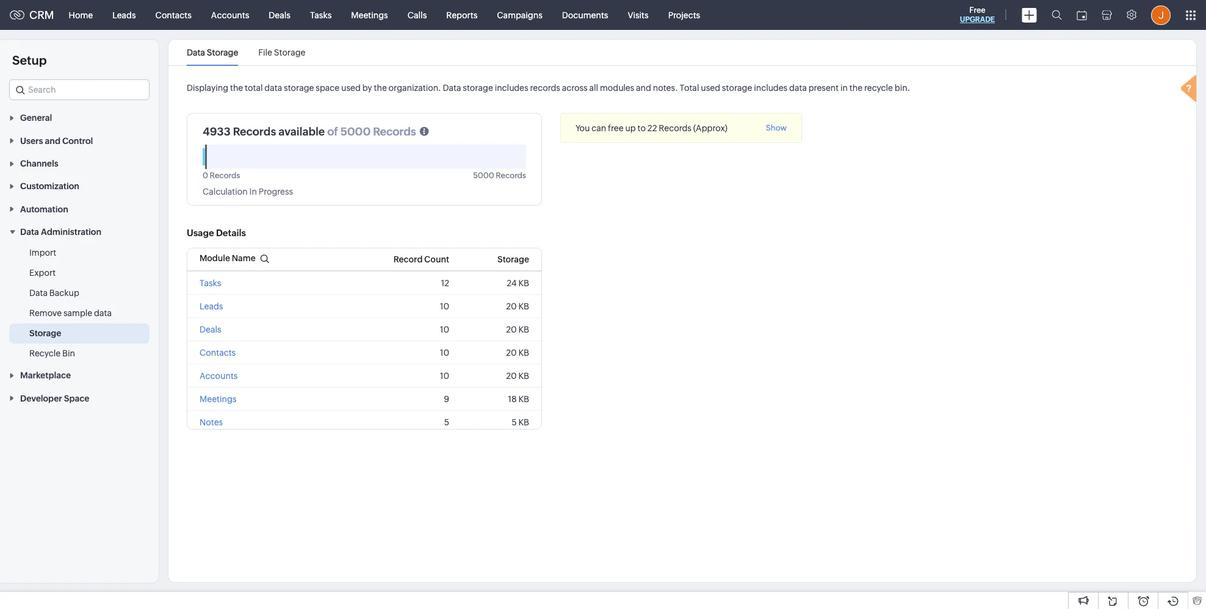 Task type: locate. For each thing, give the bounding box(es) containing it.
visits
[[628, 10, 649, 20]]

marketplace
[[20, 371, 71, 381]]

upgrade
[[960, 15, 995, 24]]

4 10 from the top
[[440, 371, 449, 381]]

1 vertical spatial deals
[[200, 325, 221, 335]]

0 horizontal spatial leads
[[112, 10, 136, 20]]

1 vertical spatial leads
[[200, 302, 223, 312]]

channels button
[[0, 152, 159, 175]]

data backup
[[29, 288, 79, 298]]

notes
[[200, 418, 223, 428]]

5000 records
[[473, 171, 526, 180]]

customization
[[20, 182, 79, 191]]

3 10 from the top
[[440, 348, 449, 358]]

1 horizontal spatial used
[[701, 83, 721, 93]]

2 horizontal spatial data
[[790, 83, 807, 93]]

the right by
[[374, 83, 387, 93]]

tasks right 'deals' link
[[310, 10, 332, 20]]

tasks down module
[[200, 279, 221, 288]]

1 horizontal spatial data
[[265, 83, 282, 93]]

home
[[69, 10, 93, 20]]

control
[[62, 136, 93, 146]]

1 vertical spatial meetings
[[200, 395, 237, 404]]

10
[[440, 302, 449, 312], [440, 325, 449, 335], [440, 348, 449, 358], [440, 371, 449, 381]]

1 horizontal spatial deals
[[269, 10, 291, 20]]

data administration region
[[0, 243, 159, 364]]

9
[[444, 395, 449, 404]]

data storage link
[[187, 48, 238, 57]]

free upgrade
[[960, 5, 995, 24]]

2 the from the left
[[374, 83, 387, 93]]

general
[[20, 113, 52, 123]]

search image
[[1052, 10, 1063, 20]]

data down export link
[[29, 288, 48, 298]]

users and control
[[20, 136, 93, 146]]

2 horizontal spatial the
[[850, 83, 863, 93]]

meetings up the notes
[[200, 395, 237, 404]]

kb for notes
[[519, 418, 529, 428]]

0 vertical spatial 5000
[[341, 125, 371, 138]]

1 vertical spatial tasks
[[200, 279, 221, 288]]

accounts
[[211, 10, 249, 20], [200, 371, 238, 381]]

2 horizontal spatial storage
[[722, 83, 753, 93]]

calls
[[408, 10, 427, 20]]

includes
[[495, 83, 529, 93], [754, 83, 788, 93]]

kb
[[519, 279, 529, 288], [519, 302, 529, 312], [519, 325, 529, 335], [519, 348, 529, 358], [519, 371, 529, 381], [519, 395, 529, 404], [519, 418, 529, 428]]

sample
[[63, 308, 92, 318]]

data for data backup
[[29, 288, 48, 298]]

can
[[592, 123, 607, 133]]

4 20 from the top
[[506, 371, 517, 381]]

3 20 from the top
[[506, 348, 517, 358]]

the right the in on the top
[[850, 83, 863, 93]]

contacts
[[155, 10, 192, 20], [200, 348, 236, 358]]

you can free up to 22 records (approx)
[[576, 123, 728, 133]]

and right users
[[45, 136, 60, 146]]

file storage
[[258, 48, 306, 57]]

0 horizontal spatial 5
[[444, 418, 449, 428]]

5 for 5
[[444, 418, 449, 428]]

and left notes.
[[636, 83, 651, 93]]

20 kb for leads
[[506, 302, 529, 312]]

1 horizontal spatial leads
[[200, 302, 223, 312]]

2 20 from the top
[[506, 325, 517, 335]]

0 horizontal spatial and
[[45, 136, 60, 146]]

6 kb from the top
[[519, 395, 529, 404]]

0 horizontal spatial includes
[[495, 83, 529, 93]]

storage down remove
[[29, 329, 61, 338]]

data
[[187, 48, 205, 57], [443, 83, 461, 93], [20, 227, 39, 237], [29, 288, 48, 298]]

used right total
[[701, 83, 721, 93]]

1 horizontal spatial 5000
[[473, 171, 494, 180]]

notes.
[[653, 83, 678, 93]]

accounts up data storage
[[211, 10, 249, 20]]

0 horizontal spatial used
[[341, 83, 361, 93]]

projects
[[668, 10, 701, 20]]

campaigns
[[497, 10, 543, 20]]

data administration
[[20, 227, 101, 237]]

data inside region
[[29, 288, 48, 298]]

1 includes from the left
[[495, 83, 529, 93]]

4933
[[203, 125, 231, 138]]

1 vertical spatial and
[[45, 136, 60, 146]]

data right sample
[[94, 308, 112, 318]]

users
[[20, 136, 43, 146]]

tasks link
[[300, 0, 342, 30]]

and inside users and control dropdown button
[[45, 136, 60, 146]]

1 horizontal spatial 5
[[512, 418, 517, 428]]

1 vertical spatial contacts
[[200, 348, 236, 358]]

0 vertical spatial deals
[[269, 10, 291, 20]]

2 10 from the top
[[440, 325, 449, 335]]

5000
[[341, 125, 371, 138], [473, 171, 494, 180]]

tasks inside 'tasks' link
[[310, 10, 332, 20]]

details
[[216, 228, 246, 238]]

data left 'present'
[[790, 83, 807, 93]]

4 20 kb from the top
[[506, 371, 529, 381]]

general button
[[0, 106, 159, 129]]

3 20 kb from the top
[[506, 348, 529, 358]]

7 kb from the top
[[519, 418, 529, 428]]

4 kb from the top
[[519, 348, 529, 358]]

5 down the 18
[[512, 418, 517, 428]]

deals
[[269, 10, 291, 20], [200, 325, 221, 335]]

5 down 9
[[444, 418, 449, 428]]

developer
[[20, 394, 62, 403]]

5 kb from the top
[[519, 371, 529, 381]]

meetings left the calls
[[351, 10, 388, 20]]

import
[[29, 248, 56, 258]]

includes left records
[[495, 83, 529, 93]]

data up the import link
[[20, 227, 39, 237]]

reports
[[447, 10, 478, 20]]

1 horizontal spatial the
[[374, 83, 387, 93]]

0 vertical spatial tasks
[[310, 10, 332, 20]]

meetings link
[[342, 0, 398, 30]]

1 kb from the top
[[519, 279, 529, 288]]

10 for contacts
[[440, 348, 449, 358]]

records for 5000 records
[[496, 171, 526, 180]]

18
[[508, 395, 517, 404]]

24 kb
[[507, 279, 529, 288]]

0 horizontal spatial storage
[[284, 83, 314, 93]]

create menu image
[[1022, 8, 1037, 22]]

data right "organization."
[[443, 83, 461, 93]]

1 5 from the left
[[444, 418, 449, 428]]

storage down accounts link
[[207, 48, 238, 57]]

0 vertical spatial meetings
[[351, 10, 388, 20]]

automation
[[20, 204, 68, 214]]

1 horizontal spatial tasks
[[310, 10, 332, 20]]

the left total
[[230, 83, 243, 93]]

0 vertical spatial leads
[[112, 10, 136, 20]]

storage
[[207, 48, 238, 57], [274, 48, 306, 57], [498, 255, 529, 265], [29, 329, 61, 338]]

crm
[[29, 9, 54, 21]]

1 horizontal spatial storage
[[463, 83, 493, 93]]

20 kb
[[506, 302, 529, 312], [506, 325, 529, 335], [506, 348, 529, 358], [506, 371, 529, 381]]

module name
[[200, 254, 256, 263]]

3 storage from the left
[[722, 83, 753, 93]]

2 kb from the top
[[519, 302, 529, 312]]

free
[[608, 123, 624, 133]]

10 for leads
[[440, 302, 449, 312]]

to
[[638, 123, 646, 133]]

data backup link
[[29, 287, 79, 299]]

profile element
[[1144, 0, 1179, 30]]

2 5 from the left
[[512, 418, 517, 428]]

1 storage from the left
[[284, 83, 314, 93]]

0 vertical spatial and
[[636, 83, 651, 93]]

storage
[[284, 83, 314, 93], [463, 83, 493, 93], [722, 83, 753, 93]]

1 10 from the top
[[440, 302, 449, 312]]

total
[[245, 83, 263, 93]]

2 used from the left
[[701, 83, 721, 93]]

18 kb
[[508, 395, 529, 404]]

displaying
[[187, 83, 228, 93]]

records for 4933 records available of 5000 records
[[233, 125, 276, 138]]

accounts up the notes
[[200, 371, 238, 381]]

includes up show
[[754, 83, 788, 93]]

0 horizontal spatial deals
[[200, 325, 221, 335]]

the
[[230, 83, 243, 93], [374, 83, 387, 93], [850, 83, 863, 93]]

1 horizontal spatial contacts
[[200, 348, 236, 358]]

0 vertical spatial contacts
[[155, 10, 192, 20]]

storage up 24
[[498, 255, 529, 265]]

1 20 kb from the top
[[506, 302, 529, 312]]

modules
[[600, 83, 635, 93]]

calls link
[[398, 0, 437, 30]]

data up displaying
[[187, 48, 205, 57]]

developer space button
[[0, 387, 159, 410]]

20 kb for deals
[[506, 325, 529, 335]]

None field
[[9, 79, 150, 100]]

3 the from the left
[[850, 83, 863, 93]]

module
[[200, 254, 230, 263]]

1 the from the left
[[230, 83, 243, 93]]

leads down module
[[200, 302, 223, 312]]

data right total
[[265, 83, 282, 93]]

1 20 from the top
[[506, 302, 517, 312]]

data inside dropdown button
[[20, 227, 39, 237]]

projects link
[[659, 0, 710, 30]]

0 records
[[203, 171, 240, 180]]

storage link
[[29, 327, 61, 340]]

0 horizontal spatial data
[[94, 308, 112, 318]]

across
[[562, 83, 588, 93]]

and
[[636, 83, 651, 93], [45, 136, 60, 146]]

3 kb from the top
[[519, 325, 529, 335]]

kb for accounts
[[519, 371, 529, 381]]

data
[[265, 83, 282, 93], [790, 83, 807, 93], [94, 308, 112, 318]]

usage
[[187, 228, 214, 238]]

name
[[232, 254, 256, 263]]

1 horizontal spatial includes
[[754, 83, 788, 93]]

leads right home link
[[112, 10, 136, 20]]

0 horizontal spatial the
[[230, 83, 243, 93]]

documents
[[562, 10, 608, 20]]

profile image
[[1152, 5, 1171, 25]]

used left by
[[341, 83, 361, 93]]

2 20 kb from the top
[[506, 325, 529, 335]]

data storage
[[187, 48, 238, 57]]



Task type: describe. For each thing, give the bounding box(es) containing it.
accounts link
[[201, 0, 259, 30]]

10 for accounts
[[440, 371, 449, 381]]

bin
[[62, 349, 75, 358]]

20 for accounts
[[506, 371, 517, 381]]

show
[[766, 123, 787, 133]]

storage inside data administration region
[[29, 329, 61, 338]]

data inside the "remove sample data" link
[[94, 308, 112, 318]]

1 horizontal spatial meetings
[[351, 10, 388, 20]]

record
[[394, 255, 423, 265]]

developer space
[[20, 394, 89, 403]]

count
[[424, 255, 449, 265]]

loading image
[[1179, 73, 1203, 106]]

channels
[[20, 159, 58, 169]]

crm link
[[10, 9, 54, 21]]

setup
[[12, 53, 47, 67]]

2 storage from the left
[[463, 83, 493, 93]]

documents link
[[553, 0, 618, 30]]

home link
[[59, 0, 103, 30]]

(approx)
[[694, 123, 728, 133]]

storage right file
[[274, 48, 306, 57]]

import link
[[29, 247, 56, 259]]

create menu element
[[1015, 0, 1045, 30]]

0 horizontal spatial tasks
[[200, 279, 221, 288]]

export link
[[29, 267, 56, 279]]

0 vertical spatial accounts
[[211, 10, 249, 20]]

1 horizontal spatial and
[[636, 83, 651, 93]]

users and control button
[[0, 129, 159, 152]]

4933 records available of 5000 records
[[203, 125, 416, 138]]

remove sample data
[[29, 308, 112, 318]]

you
[[576, 123, 590, 133]]

calculation
[[203, 187, 248, 197]]

by
[[363, 83, 372, 93]]

bin.
[[895, 83, 910, 93]]

file
[[258, 48, 272, 57]]

space
[[316, 83, 340, 93]]

usage details
[[187, 228, 246, 238]]

deals link
[[259, 0, 300, 30]]

20 kb for contacts
[[506, 348, 529, 358]]

file storage link
[[258, 48, 306, 57]]

up
[[626, 123, 636, 133]]

kb for contacts
[[519, 348, 529, 358]]

calculation in progress
[[203, 187, 293, 197]]

present
[[809, 83, 839, 93]]

recycle bin
[[29, 349, 75, 358]]

all
[[590, 83, 599, 93]]

in
[[250, 187, 257, 197]]

campaigns link
[[487, 0, 553, 30]]

free
[[970, 5, 986, 15]]

backup
[[49, 288, 79, 298]]

20 for leads
[[506, 302, 517, 312]]

2 includes from the left
[[754, 83, 788, 93]]

displaying the total data storage space used by the organization. data storage includes records across all modules  and notes. total used storage includes data present in the recycle bin.
[[187, 83, 910, 93]]

data for data storage
[[187, 48, 205, 57]]

visits link
[[618, 0, 659, 30]]

20 kb for accounts
[[506, 371, 529, 381]]

search element
[[1045, 0, 1070, 30]]

recycle
[[865, 83, 893, 93]]

5 kb
[[512, 418, 529, 428]]

marketplace button
[[0, 364, 159, 387]]

kb for tasks
[[519, 279, 529, 288]]

records
[[530, 83, 561, 93]]

0 horizontal spatial meetings
[[200, 395, 237, 404]]

total
[[680, 83, 699, 93]]

remove sample data link
[[29, 307, 112, 319]]

20 for deals
[[506, 325, 517, 335]]

5 for 5 kb
[[512, 418, 517, 428]]

0
[[203, 171, 208, 180]]

1 used from the left
[[341, 83, 361, 93]]

data for data administration
[[20, 227, 39, 237]]

progress
[[259, 187, 293, 197]]

Search text field
[[10, 80, 149, 100]]

automation button
[[0, 197, 159, 220]]

10 for deals
[[440, 325, 449, 335]]

remove
[[29, 308, 62, 318]]

of
[[327, 125, 338, 138]]

export
[[29, 268, 56, 278]]

in
[[841, 83, 848, 93]]

leads link
[[103, 0, 146, 30]]

recycle
[[29, 349, 61, 358]]

space
[[64, 394, 89, 403]]

leads inside leads 'link'
[[112, 10, 136, 20]]

calendar image
[[1077, 10, 1088, 20]]

contacts link
[[146, 0, 201, 30]]

kb for deals
[[519, 325, 529, 335]]

kb for leads
[[519, 302, 529, 312]]

1 vertical spatial 5000
[[473, 171, 494, 180]]

kb for meetings
[[519, 395, 529, 404]]

24
[[507, 279, 517, 288]]

organization.
[[389, 83, 441, 93]]

records for 0 records
[[210, 171, 240, 180]]

0 horizontal spatial 5000
[[341, 125, 371, 138]]

20 for contacts
[[506, 348, 517, 358]]

22
[[648, 123, 657, 133]]

0 horizontal spatial contacts
[[155, 10, 192, 20]]

1 vertical spatial accounts
[[200, 371, 238, 381]]

data administration button
[[0, 220, 159, 243]]



Task type: vqa. For each thing, say whether or not it's contained in the screenshot.
Accounts the 20
yes



